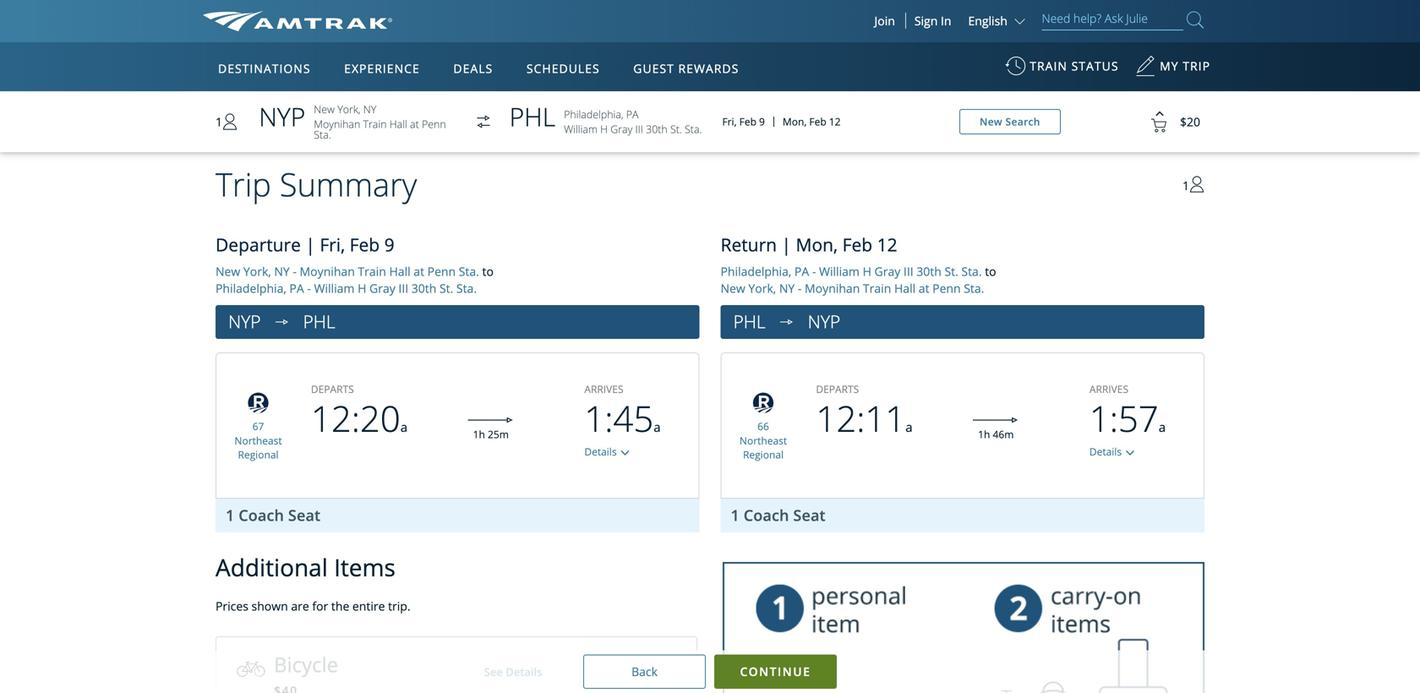 Task type: describe. For each thing, give the bounding box(es) containing it.
departs 12:11 a
[[816, 382, 913, 443]]

continue button
[[715, 655, 837, 689]]

| for 12:11
[[782, 232, 792, 257]]

train status
[[1030, 58, 1119, 74]]

| for 12:20
[[306, 232, 315, 257]]

coach for 12:20
[[239, 505, 284, 526]]

york, inside nyp new york, ny moynihan train hall at penn sta.
[[338, 102, 361, 116]]

arrow image
[[269, 309, 295, 335]]

phl philadelphia, pa william h gray iii 30th st. sta.
[[510, 99, 702, 136]]

trip summary
[[216, 163, 417, 206]]

my
[[1160, 58, 1179, 74]]

1h for 12:20
[[473, 427, 485, 441]]

train inside return | mon, feb 12 philadelphia, pa - william h gray iii 30th st. sta. to new york, ny - moynihan train hall at penn sta.
[[863, 280, 892, 296]]

1h for 12:11
[[979, 427, 991, 441]]

search
[[1006, 115, 1041, 129]]

30th inside departure | fri, feb 9 new york, ny - moynihan train hall at penn sta. to philadelphia, pa - william h gray iii 30th st. sta.
[[412, 280, 437, 296]]

0 horizontal spatial philadelphia, pa - william h gray iii 30th st. sta. button
[[216, 280, 477, 297]]

hall inside return | mon, feb 12 philadelphia, pa - william h gray iii 30th st. sta. to new york, ny - moynihan train hall at penn sta.
[[895, 280, 916, 296]]

fri, feb 9
[[723, 115, 765, 129]]

penn inside return | mon, feb 12 philadelphia, pa - william h gray iii 30th st. sta. to new york, ny - moynihan train hall at penn sta.
[[933, 280, 961, 296]]

experience
[[344, 60, 420, 77]]

regional for 12:20
[[238, 448, 279, 462]]

Please enter your search item search field
[[1042, 8, 1184, 30]]

1 horizontal spatial new york, ny - moynihan train hall at penn sta. button
[[721, 280, 985, 297]]

my trip
[[1160, 58, 1211, 74]]

1 down $20
[[1183, 178, 1190, 194]]

return | mon, feb 12 philadelphia, pa - william h gray iii 30th st. sta. to new york, ny - moynihan train hall at penn sta.
[[721, 232, 997, 296]]

back
[[632, 664, 658, 680]]

trip
[[216, 163, 271, 206]]

67
[[253, 420, 264, 433]]

english
[[969, 13, 1008, 29]]

amtrak image
[[203, 11, 393, 31]]

to image for 12:11
[[971, 412, 1022, 430]]

st. inside 'phl philadelphia, pa william h gray iii 30th st. sta.'
[[671, 122, 682, 136]]

william inside return | mon, feb 12 philadelphia, pa - william h gray iii 30th st. sta. to new york, ny - moynihan train hall at penn sta.
[[820, 263, 860, 279]]

feb inside return | mon, feb 12 philadelphia, pa - william h gray iii 30th st. sta. to new york, ny - moynihan train hall at penn sta.
[[843, 232, 873, 257]]

dropdown image
[[1122, 445, 1139, 462]]

train
[[1030, 58, 1068, 74]]

arrives 1:57 a
[[1090, 382, 1166, 443]]

sign in button
[[915, 13, 952, 29]]

train status link
[[1006, 50, 1119, 91]]

regions map image
[[266, 141, 672, 378]]

new inside "dropdown button"
[[980, 115, 1003, 129]]

guest rewards
[[634, 60, 739, 77]]

back button
[[584, 655, 706, 689]]

1 down 67 northeast regional
[[226, 505, 235, 526]]

william inside 'phl philadelphia, pa william h gray iii 30th st. sta.'
[[564, 122, 598, 136]]

my trip button
[[1136, 50, 1211, 91]]

nyp new york, ny moynihan train hall at penn sta.
[[259, 99, 446, 141]]

9 inside departure | fri, feb 9 new york, ny - moynihan train hall at penn sta. to philadelphia, pa - william h gray iii 30th st. sta.
[[384, 232, 395, 257]]

join button
[[865, 13, 906, 29]]

join
[[875, 13, 895, 29]]

a for 12:20
[[401, 419, 408, 436]]

h inside return | mon, feb 12 philadelphia, pa - william h gray iii 30th st. sta. to new york, ny - moynihan train hall at penn sta.
[[863, 263, 872, 279]]

dropdown image
[[617, 445, 634, 462]]

moynihan inside departure | fri, feb 9 new york, ny - moynihan train hall at penn sta. to philadelphia, pa - william h gray iii 30th st. sta.
[[300, 263, 355, 279]]

northeast for 12:20
[[235, 434, 282, 448]]

banner containing join
[[0, 0, 1421, 391]]

guest
[[634, 60, 675, 77]]

1h 25m
[[473, 427, 509, 441]]

1 coach seat for 12:20
[[226, 505, 321, 526]]

departure | fri, feb 9 new york, ny - moynihan train hall at penn sta. to philadelphia, pa - william h gray iii 30th st. sta.
[[216, 232, 494, 296]]

1 horizontal spatial fri,
[[723, 115, 737, 129]]

sta. inside nyp new york, ny moynihan train hall at penn sta.
[[314, 127, 331, 141]]

12:11
[[816, 394, 906, 443]]

ny inside nyp new york, ny moynihan train hall at penn sta.
[[363, 102, 377, 116]]

philadelphia, inside departure | fri, feb 9 new york, ny - moynihan train hall at penn sta. to philadelphia, pa - william h gray iii 30th st. sta.
[[216, 280, 287, 296]]

northeast regional link for 12:20
[[235, 434, 282, 462]]

1 down 66 northeast regional
[[731, 505, 740, 526]]

a for 1:45
[[654, 419, 661, 436]]

phl for 1st philadelphia, pa heading from right
[[734, 310, 766, 334]]

arrives for 1:45
[[585, 382, 624, 396]]

new inside return | mon, feb 12 philadelphia, pa - william h gray iii 30th st. sta. to new york, ny - moynihan train hall at penn sta.
[[721, 280, 746, 296]]

0 vertical spatial 9
[[759, 115, 765, 129]]

nyp for 2nd new york, ny heading from left
[[808, 310, 841, 334]]

0 vertical spatial mon,
[[783, 115, 807, 129]]

iii inside return | mon, feb 12 philadelphia, pa - william h gray iii 30th st. sta. to new york, ny - moynihan train hall at penn sta.
[[904, 263, 914, 279]]

main content containing 12:20
[[0, 83, 1421, 693]]

to image for 12:20
[[466, 412, 517, 430]]

2 new york, ny heading from the left
[[808, 310, 849, 334]]

at inside nyp new york, ny moynihan train hall at penn sta.
[[410, 117, 419, 131]]

shoping cart icon image
[[1138, 101, 1181, 143]]

0 horizontal spatial new york, ny - moynihan train hall at penn sta. button
[[216, 263, 479, 280]]

gray inside return | mon, feb 12 philadelphia, pa - william h gray iii 30th st. sta. to new york, ny - moynihan train hall at penn sta.
[[875, 263, 901, 279]]

moynihan inside nyp new york, ny moynihan train hall at penn sta.
[[314, 117, 361, 131]]

to for 12:11
[[985, 263, 997, 279]]

moynihan inside return | mon, feb 12 philadelphia, pa - william h gray iii 30th st. sta. to new york, ny - moynihan train hall at penn sta.
[[805, 280, 860, 296]]

mon, inside return | mon, feb 12 philadelphia, pa - william h gray iii 30th st. sta. to new york, ny - moynihan train hall at penn sta.
[[796, 232, 838, 257]]

experience button
[[338, 45, 427, 92]]

pa inside 'phl philadelphia, pa william h gray iii 30th st. sta.'
[[627, 107, 639, 122]]

rewards
[[679, 60, 739, 77]]

trip
[[1183, 58, 1211, 74]]

seat for 12:20
[[288, 505, 321, 526]]

train inside departure | fri, feb 9 new york, ny - moynihan train hall at penn sta. to philadelphia, pa - william h gray iii 30th st. sta.
[[358, 263, 386, 279]]

continue
[[740, 664, 811, 680]]

mon, feb 12
[[783, 115, 841, 129]]



Task type: locate. For each thing, give the bounding box(es) containing it.
fri, down rewards
[[723, 115, 737, 129]]

2 philadelphia, pa heading from the left
[[734, 310, 774, 334]]

1 a from the left
[[401, 419, 408, 436]]

search icon image
[[1187, 8, 1204, 31]]

philadelphia, inside return | mon, feb 12 philadelphia, pa - william h gray iii 30th st. sta. to new york, ny - moynihan train hall at penn sta.
[[721, 263, 792, 279]]

regional down 67
[[238, 448, 279, 462]]

departs 12:20 a
[[311, 382, 408, 443]]

2 northeast from the left
[[740, 434, 787, 448]]

1 northeast from the left
[[235, 434, 282, 448]]

at inside departure | fri, feb 9 new york, ny - moynihan train hall at penn sta. to philadelphia, pa - william h gray iii 30th st. sta.
[[414, 263, 425, 279]]

0 horizontal spatial to image
[[466, 412, 517, 430]]

pa down guest
[[627, 107, 639, 122]]

phl for 2nd philadelphia, pa heading from the right
[[303, 310, 335, 334]]

philadelphia, pa heading
[[303, 310, 344, 334], [734, 310, 774, 334]]

1:45
[[585, 394, 654, 443]]

0 horizontal spatial st.
[[440, 280, 454, 296]]

regional for 12:11
[[743, 448, 784, 462]]

0 vertical spatial fri,
[[723, 115, 737, 129]]

philadelphia, inside 'phl philadelphia, pa william h gray iii 30th st. sta.'
[[564, 107, 624, 122]]

|
[[306, 232, 315, 257], [782, 232, 792, 257]]

66
[[758, 420, 769, 433]]

new york, ny - moynihan train hall at penn sta. button up arrow image
[[721, 280, 985, 297]]

york,
[[338, 102, 361, 116], [244, 263, 271, 279], [749, 280, 777, 296]]

york, inside departure | fri, feb 9 new york, ny - moynihan train hall at penn sta. to philadelphia, pa - william h gray iii 30th st. sta.
[[244, 263, 271, 279]]

return
[[721, 232, 777, 257]]

a inside departs 12:11 a
[[906, 419, 913, 436]]

ny inside departure | fri, feb 9 new york, ny - moynihan train hall at penn sta. to philadelphia, pa - william h gray iii 30th st. sta.
[[274, 263, 290, 279]]

to inside departure | fri, feb 9 new york, ny - moynihan train hall at penn sta. to philadelphia, pa - william h gray iii 30th st. sta.
[[483, 263, 494, 279]]

1 horizontal spatial h
[[601, 122, 608, 136]]

departs inside departs 12:20 a
[[311, 382, 354, 396]]

st. inside departure | fri, feb 9 new york, ny - moynihan train hall at penn sta. to philadelphia, pa - william h gray iii 30th st. sta.
[[440, 280, 454, 296]]

9 left mon, feb 12
[[759, 115, 765, 129]]

arrives 1:45 a
[[585, 382, 661, 443]]

arrow image
[[774, 309, 800, 335]]

1 1h from the left
[[473, 427, 485, 441]]

| inside departure | fri, feb 9 new york, ny - moynihan train hall at penn sta. to philadelphia, pa - william h gray iii 30th st. sta.
[[306, 232, 315, 257]]

0 horizontal spatial regional
[[238, 448, 279, 462]]

northeast regional train icon image
[[241, 389, 275, 417], [747, 389, 781, 417]]

at
[[410, 117, 419, 131], [414, 263, 425, 279], [919, 280, 930, 296]]

arrives up dropdown image
[[1090, 382, 1129, 396]]

1 regional from the left
[[238, 448, 279, 462]]

new york, ny heading right arrow image
[[808, 310, 849, 334]]

0 horizontal spatial departs
[[311, 382, 354, 396]]

| right return
[[782, 232, 792, 257]]

coach
[[239, 505, 284, 526], [744, 505, 790, 526]]

1 up trip at the top of the page
[[216, 114, 222, 130]]

northeast regional link for 12:11
[[740, 434, 787, 462]]

moynihan
[[314, 117, 361, 131], [300, 263, 355, 279], [805, 280, 860, 296]]

1 vertical spatial ny
[[274, 263, 290, 279]]

destinations button
[[211, 45, 318, 92]]

pa
[[627, 107, 639, 122], [795, 263, 810, 279], [290, 280, 304, 296]]

1 departs from the left
[[311, 382, 354, 396]]

2 a from the left
[[654, 419, 661, 436]]

phl left arrow image
[[734, 310, 766, 334]]

1:57
[[1090, 394, 1159, 443]]

2 horizontal spatial h
[[863, 263, 872, 279]]

2 vertical spatial pa
[[290, 280, 304, 296]]

1 horizontal spatial iii
[[636, 122, 644, 136]]

0 horizontal spatial to
[[483, 263, 494, 279]]

4 a from the left
[[1159, 419, 1166, 436]]

1 vertical spatial mon,
[[796, 232, 838, 257]]

2 1 coach seat from the left
[[731, 505, 826, 526]]

1 horizontal spatial philadelphia, pa - william h gray iii 30th st. sta. button
[[721, 263, 982, 280]]

1h 46m
[[979, 427, 1014, 441]]

iii
[[636, 122, 644, 136], [904, 263, 914, 279], [399, 280, 409, 296]]

0 horizontal spatial northeast regional train icon image
[[241, 389, 275, 417]]

2 to from the left
[[985, 263, 997, 279]]

0 vertical spatial 30th
[[646, 122, 668, 136]]

1 horizontal spatial to image
[[971, 412, 1022, 430]]

sta. inside 'phl philadelphia, pa william h gray iii 30th st. sta.'
[[685, 122, 702, 136]]

2 vertical spatial moynihan
[[805, 280, 860, 296]]

0 horizontal spatial 1 coach seat
[[226, 505, 321, 526]]

2 regional from the left
[[743, 448, 784, 462]]

1 vertical spatial train
[[358, 263, 386, 279]]

a inside departs 12:20 a
[[401, 419, 408, 436]]

1 horizontal spatial northeast regional link
[[740, 434, 787, 462]]

1 details from the left
[[585, 445, 617, 459]]

hall inside nyp new york, ny moynihan train hall at penn sta.
[[390, 117, 407, 131]]

1 coach seat
[[226, 505, 321, 526], [731, 505, 826, 526]]

9 down summary
[[384, 232, 395, 257]]

new down destinations popup button
[[314, 102, 335, 116]]

1 coach seat down 67 northeast regional
[[226, 505, 321, 526]]

gray inside departure | fri, feb 9 new york, ny - moynihan train hall at penn sta. to philadelphia, pa - william h gray iii 30th st. sta.
[[370, 280, 396, 296]]

york, up arrow image
[[749, 280, 777, 296]]

philadelphia, pa - william h gray iii 30th st. sta. button
[[721, 263, 982, 280], [216, 280, 477, 297]]

2 vertical spatial penn
[[933, 280, 961, 296]]

ny
[[363, 102, 377, 116], [274, 263, 290, 279], [780, 280, 795, 296]]

0 vertical spatial h
[[601, 122, 608, 136]]

northeast
[[235, 434, 282, 448], [740, 434, 787, 448]]

details for 1:57
[[1090, 445, 1122, 459]]

philadelphia, pa heading down return
[[734, 310, 774, 334]]

phl
[[510, 99, 556, 134], [303, 310, 335, 334], [734, 310, 766, 334]]

pa up arrow image
[[795, 263, 810, 279]]

h inside 'phl philadelphia, pa william h gray iii 30th st. sta.'
[[601, 122, 608, 136]]

arrives inside arrives 1:57 a
[[1090, 382, 1129, 396]]

2 northeast regional link from the left
[[740, 434, 787, 462]]

1 horizontal spatial philadelphia, pa heading
[[734, 310, 774, 334]]

0 vertical spatial penn
[[422, 117, 446, 131]]

penn inside nyp new york, ny moynihan train hall at penn sta.
[[422, 117, 446, 131]]

0 horizontal spatial philadelphia, pa heading
[[303, 310, 344, 334]]

ny up arrow image
[[780, 280, 795, 296]]

| right departure at the left top
[[306, 232, 315, 257]]

fri,
[[723, 115, 737, 129], [320, 232, 345, 257]]

0 horizontal spatial seat
[[288, 505, 321, 526]]

2 1h from the left
[[979, 427, 991, 441]]

to inside return | mon, feb 12 philadelphia, pa - william h gray iii 30th st. sta. to new york, ny - moynihan train hall at penn sta.
[[985, 263, 997, 279]]

york, down 'experience' popup button
[[338, 102, 361, 116]]

2 | from the left
[[782, 232, 792, 257]]

penn
[[422, 117, 446, 131], [428, 263, 456, 279], [933, 280, 961, 296]]

1 vertical spatial penn
[[428, 263, 456, 279]]

departs for 12:20
[[311, 382, 354, 396]]

details down 1:45
[[585, 445, 617, 459]]

1 vertical spatial 9
[[384, 232, 395, 257]]

coach down 67 northeast regional
[[239, 505, 284, 526]]

hall inside departure | fri, feb 9 new york, ny - moynihan train hall at penn sta. to philadelphia, pa - william h gray iii 30th st. sta.
[[389, 263, 411, 279]]

fri, down summary
[[320, 232, 345, 257]]

departs
[[311, 382, 354, 396], [816, 382, 859, 396]]

mon, right return
[[796, 232, 838, 257]]

william
[[564, 122, 598, 136], [820, 263, 860, 279], [314, 280, 355, 296]]

mon, right fri, feb 9
[[783, 115, 807, 129]]

0 vertical spatial ny
[[363, 102, 377, 116]]

new york, ny - moynihan train hall at penn sta. button
[[216, 263, 479, 280], [721, 280, 985, 297]]

1h left 25m
[[473, 427, 485, 441]]

0 horizontal spatial 9
[[384, 232, 395, 257]]

1 horizontal spatial pa
[[627, 107, 639, 122]]

details for 1:45
[[585, 445, 617, 459]]

1 | from the left
[[306, 232, 315, 257]]

1 horizontal spatial new york, ny heading
[[808, 310, 849, 334]]

1 coach seat for 12:11
[[731, 505, 826, 526]]

penn inside departure | fri, feb 9 new york, ny - moynihan train hall at penn sta. to philadelphia, pa - william h gray iii 30th st. sta.
[[428, 263, 456, 279]]

1 arrives from the left
[[585, 382, 624, 396]]

northeast down 66
[[740, 434, 787, 448]]

arrives for 1:57
[[1090, 382, 1129, 396]]

northeast regional train icon image for 12:20
[[241, 389, 275, 417]]

0 horizontal spatial phl
[[303, 310, 335, 334]]

nyp
[[259, 99, 306, 134], [228, 310, 261, 334], [808, 310, 841, 334]]

1 vertical spatial pa
[[795, 263, 810, 279]]

nyp down destinations popup button
[[259, 99, 306, 134]]

0 horizontal spatial coach
[[239, 505, 284, 526]]

1 vertical spatial fri,
[[320, 232, 345, 257]]

mon,
[[783, 115, 807, 129], [796, 232, 838, 257]]

philadelphia, down schedules
[[564, 107, 624, 122]]

philadelphia, down departure at the left top
[[216, 280, 287, 296]]

| inside return | mon, feb 12 philadelphia, pa - william h gray iii 30th st. sta. to new york, ny - moynihan train hall at penn sta.
[[782, 232, 792, 257]]

1 seat from the left
[[288, 505, 321, 526]]

2 vertical spatial 30th
[[412, 280, 437, 296]]

a for 1:57
[[1159, 419, 1166, 436]]

deals
[[454, 60, 493, 77]]

new down departure at the left top
[[216, 263, 240, 279]]

2 departs from the left
[[816, 382, 859, 396]]

english button
[[969, 13, 1030, 29]]

1 coach from the left
[[239, 505, 284, 526]]

1 horizontal spatial philadelphia,
[[564, 107, 624, 122]]

0 vertical spatial moynihan
[[314, 117, 361, 131]]

0 horizontal spatial york,
[[244, 263, 271, 279]]

details
[[585, 445, 617, 459], [1090, 445, 1122, 459]]

banner
[[0, 0, 1421, 391]]

main content
[[0, 83, 1421, 693]]

0 horizontal spatial iii
[[399, 280, 409, 296]]

arrives inside arrives 1:45 a
[[585, 382, 624, 396]]

gray
[[611, 122, 633, 136], [875, 263, 901, 279], [370, 280, 396, 296]]

a inside arrives 1:57 a
[[1159, 419, 1166, 436]]

1h
[[473, 427, 485, 441], [979, 427, 991, 441]]

0 vertical spatial philadelphia,
[[564, 107, 624, 122]]

46m
[[993, 427, 1014, 441]]

new inside nyp new york, ny moynihan train hall at penn sta.
[[314, 102, 335, 116]]

philadelphia, pa - william h gray iii 30th st. sta. button up arrow image
[[721, 263, 982, 280]]

seat
[[288, 505, 321, 526], [794, 505, 826, 526]]

philadelphia, pa heading right arrow icon
[[303, 310, 344, 334]]

new york, ny heading
[[228, 310, 269, 334], [808, 310, 849, 334]]

ny down departure at the left top
[[274, 263, 290, 279]]

regional
[[238, 448, 279, 462], [743, 448, 784, 462]]

0 horizontal spatial h
[[358, 280, 367, 296]]

1 horizontal spatial phl
[[510, 99, 556, 134]]

2 horizontal spatial st.
[[945, 263, 959, 279]]

2 horizontal spatial iii
[[904, 263, 914, 279]]

1 horizontal spatial |
[[782, 232, 792, 257]]

nyp right arrow image
[[808, 310, 841, 334]]

new
[[314, 102, 335, 116], [980, 115, 1003, 129], [216, 263, 240, 279], [721, 280, 746, 296]]

application
[[266, 141, 672, 378]]

1 horizontal spatial 1h
[[979, 427, 991, 441]]

hall
[[390, 117, 407, 131], [389, 263, 411, 279], [895, 280, 916, 296]]

1 to from the left
[[483, 263, 494, 279]]

to image
[[466, 412, 517, 430], [971, 412, 1022, 430]]

0 vertical spatial at
[[410, 117, 419, 131]]

2 vertical spatial iii
[[399, 280, 409, 296]]

30th inside 'phl philadelphia, pa william h gray iii 30th st. sta.'
[[646, 122, 668, 136]]

deals button
[[447, 45, 500, 92]]

30th inside return | mon, feb 12 philadelphia, pa - william h gray iii 30th st. sta. to new york, ny - moynihan train hall at penn sta.
[[917, 263, 942, 279]]

sta.
[[685, 122, 702, 136], [314, 127, 331, 141], [459, 263, 479, 279], [962, 263, 982, 279], [457, 280, 477, 296], [964, 280, 985, 296]]

arrives
[[585, 382, 624, 396], [1090, 382, 1129, 396]]

regional inside 67 northeast regional
[[238, 448, 279, 462]]

0 horizontal spatial new york, ny heading
[[228, 310, 269, 334]]

h inside departure | fri, feb 9 new york, ny - moynihan train hall at penn sta. to philadelphia, pa - william h gray iii 30th st. sta.
[[358, 280, 367, 296]]

york, inside return | mon, feb 12 philadelphia, pa - william h gray iii 30th st. sta. to new york, ny - moynihan train hall at penn sta.
[[749, 280, 777, 296]]

to for 12:20
[[483, 263, 494, 279]]

iii inside 'phl philadelphia, pa william h gray iii 30th st. sta.'
[[636, 122, 644, 136]]

1 vertical spatial 30th
[[917, 263, 942, 279]]

northeast regional train icon image up 66
[[747, 389, 781, 417]]

phl down schedules
[[510, 99, 556, 134]]

1 horizontal spatial arrives
[[1090, 382, 1129, 396]]

0 vertical spatial york,
[[338, 102, 361, 116]]

1 philadelphia, pa heading from the left
[[303, 310, 344, 334]]

2 horizontal spatial york,
[[749, 280, 777, 296]]

3 a from the left
[[906, 419, 913, 436]]

0 vertical spatial st.
[[671, 122, 682, 136]]

a
[[401, 419, 408, 436], [654, 419, 661, 436], [906, 419, 913, 436], [1159, 419, 1166, 436]]

0 vertical spatial iii
[[636, 122, 644, 136]]

northeast regional link down 67
[[235, 434, 282, 462]]

1 horizontal spatial coach
[[744, 505, 790, 526]]

1 1 coach seat from the left
[[226, 505, 321, 526]]

2 horizontal spatial pa
[[795, 263, 810, 279]]

1 vertical spatial gray
[[875, 263, 901, 279]]

9
[[759, 115, 765, 129], [384, 232, 395, 257]]

12:20
[[311, 394, 401, 443]]

york, down departure at the left top
[[244, 263, 271, 279]]

gray inside 'phl philadelphia, pa william h gray iii 30th st. sta.'
[[611, 122, 633, 136]]

a for 12:11
[[906, 419, 913, 436]]

new york, ny - moynihan train hall at penn sta. button up arrow icon
[[216, 263, 479, 280]]

departs inside departs 12:11 a
[[816, 382, 859, 396]]

coach for 12:11
[[744, 505, 790, 526]]

new search
[[980, 115, 1041, 129]]

0 vertical spatial hall
[[390, 117, 407, 131]]

feb inside departure | fri, feb 9 new york, ny - moynihan train hall at penn sta. to philadelphia, pa - william h gray iii 30th st. sta.
[[350, 232, 380, 257]]

philadelphia, pa - william h gray iii 30th st. sta. button up arrow icon
[[216, 280, 477, 297]]

0 horizontal spatial fri,
[[320, 232, 345, 257]]

1h left 46m
[[979, 427, 991, 441]]

1 horizontal spatial york,
[[338, 102, 361, 116]]

0 vertical spatial 12
[[829, 115, 841, 129]]

pa inside departure | fri, feb 9 new york, ny - moynihan train hall at penn sta. to philadelphia, pa - william h gray iii 30th st. sta.
[[290, 280, 304, 296]]

2 horizontal spatial william
[[820, 263, 860, 279]]

new down return
[[721, 280, 746, 296]]

new search button
[[960, 109, 1061, 135]]

h
[[601, 122, 608, 136], [863, 263, 872, 279], [358, 280, 367, 296]]

0 horizontal spatial details
[[585, 445, 617, 459]]

2 northeast regional train icon image from the left
[[747, 389, 781, 417]]

1 horizontal spatial 12
[[878, 232, 898, 257]]

seat for 12:11
[[794, 505, 826, 526]]

12 inside return | mon, feb 12 philadelphia, pa - william h gray iii 30th st. sta. to new york, ny - moynihan train hall at penn sta.
[[878, 232, 898, 257]]

nyp for 2nd new york, ny heading from the right
[[228, 310, 261, 334]]

phl right arrow icon
[[303, 310, 335, 334]]

2 vertical spatial h
[[358, 280, 367, 296]]

regional down 66
[[743, 448, 784, 462]]

summary
[[280, 163, 417, 206]]

1 horizontal spatial 1 coach seat
[[731, 505, 826, 526]]

1 vertical spatial william
[[820, 263, 860, 279]]

1 horizontal spatial seat
[[794, 505, 826, 526]]

phl inside 'phl philadelphia, pa william h gray iii 30th st. sta.'
[[510, 99, 556, 134]]

1 northeast regional train icon image from the left
[[241, 389, 275, 417]]

sign
[[915, 13, 938, 29]]

new inside departure | fri, feb 9 new york, ny - moynihan train hall at penn sta. to philadelphia, pa - william h gray iii 30th st. sta.
[[216, 263, 240, 279]]

$20 button
[[1138, 101, 1201, 143]]

2 horizontal spatial philadelphia,
[[721, 263, 792, 279]]

at inside return | mon, feb 12 philadelphia, pa - william h gray iii 30th st. sta. to new york, ny - moynihan train hall at penn sta.
[[919, 280, 930, 296]]

1 new york, ny heading from the left
[[228, 310, 269, 334]]

guest rewards button
[[627, 45, 746, 92]]

1 vertical spatial hall
[[389, 263, 411, 279]]

departure
[[216, 232, 301, 257]]

nyp inside nyp new york, ny moynihan train hall at penn sta.
[[259, 99, 306, 134]]

pa up arrow icon
[[290, 280, 304, 296]]

philadelphia, down return
[[721, 263, 792, 279]]

2 horizontal spatial 30th
[[917, 263, 942, 279]]

feb
[[740, 115, 757, 129], [810, 115, 827, 129], [350, 232, 380, 257], [843, 232, 873, 257]]

1 to image from the left
[[466, 412, 517, 430]]

nyp left arrow icon
[[228, 310, 261, 334]]

ny inside return | mon, feb 12 philadelphia, pa - william h gray iii 30th st. sta. to new york, ny - moynihan train hall at penn sta.
[[780, 280, 795, 296]]

northeast for 12:11
[[740, 434, 787, 448]]

12
[[829, 115, 841, 129], [878, 232, 898, 257]]

2 horizontal spatial gray
[[875, 263, 901, 279]]

1 horizontal spatial regional
[[743, 448, 784, 462]]

25m
[[488, 427, 509, 441]]

66 northeast regional
[[740, 420, 787, 462]]

1 horizontal spatial to
[[985, 263, 997, 279]]

northeast regional link
[[235, 434, 282, 462], [740, 434, 787, 462]]

0 horizontal spatial pa
[[290, 280, 304, 296]]

st. inside return | mon, feb 12 philadelphia, pa - william h gray iii 30th st. sta. to new york, ny - moynihan train hall at penn sta.
[[945, 263, 959, 279]]

1 horizontal spatial gray
[[611, 122, 633, 136]]

northeast regional link down 66
[[740, 434, 787, 462]]

2 coach from the left
[[744, 505, 790, 526]]

philadelphia,
[[564, 107, 624, 122], [721, 263, 792, 279], [216, 280, 287, 296]]

new york, ny heading down departure at the left top
[[228, 310, 269, 334]]

2 vertical spatial gray
[[370, 280, 396, 296]]

details down 1:57
[[1090, 445, 1122, 459]]

1 horizontal spatial william
[[564, 122, 598, 136]]

2 vertical spatial train
[[863, 280, 892, 296]]

iii inside departure | fri, feb 9 new york, ny - moynihan train hall at penn sta. to philadelphia, pa - william h gray iii 30th st. sta.
[[399, 280, 409, 296]]

0 horizontal spatial philadelphia,
[[216, 280, 287, 296]]

1 vertical spatial st.
[[945, 263, 959, 279]]

coach down 66 northeast regional
[[744, 505, 790, 526]]

arrives up dropdown icon
[[585, 382, 624, 396]]

67 northeast regional
[[235, 420, 282, 462]]

new left "search"
[[980, 115, 1003, 129]]

-
[[293, 263, 297, 279], [813, 263, 816, 279], [307, 280, 311, 296], [798, 280, 802, 296]]

st.
[[671, 122, 682, 136], [945, 263, 959, 279], [440, 280, 454, 296]]

train inside nyp new york, ny moynihan train hall at penn sta.
[[363, 117, 387, 131]]

1 horizontal spatial northeast regional train icon image
[[747, 389, 781, 417]]

2 details from the left
[[1090, 445, 1122, 459]]

2 to image from the left
[[971, 412, 1022, 430]]

0 horizontal spatial ny
[[274, 263, 290, 279]]

0 horizontal spatial 12
[[829, 115, 841, 129]]

destinations
[[218, 60, 311, 77]]

william inside departure | fri, feb 9 new york, ny - moynihan train hall at penn sta. to philadelphia, pa - william h gray iii 30th st. sta.
[[314, 280, 355, 296]]

pa inside return | mon, feb 12 philadelphia, pa - william h gray iii 30th st. sta. to new york, ny - moynihan train hall at penn sta.
[[795, 263, 810, 279]]

1 coach seat down 66 northeast regional
[[731, 505, 826, 526]]

0 horizontal spatial |
[[306, 232, 315, 257]]

2 vertical spatial at
[[919, 280, 930, 296]]

$20
[[1181, 114, 1201, 130]]

0 horizontal spatial gray
[[370, 280, 396, 296]]

fri, inside departure | fri, feb 9 new york, ny - moynihan train hall at penn sta. to philadelphia, pa - william h gray iii 30th st. sta.
[[320, 232, 345, 257]]

northeast regional train icon image up 67
[[241, 389, 275, 417]]

a inside arrives 1:45 a
[[654, 419, 661, 436]]

30th
[[646, 122, 668, 136], [917, 263, 942, 279], [412, 280, 437, 296]]

2 seat from the left
[[794, 505, 826, 526]]

0 horizontal spatial 30th
[[412, 280, 437, 296]]

schedules
[[527, 60, 600, 77]]

1 vertical spatial h
[[863, 263, 872, 279]]

status
[[1072, 58, 1119, 74]]

in
[[941, 13, 952, 29]]

ny down 'experience' popup button
[[363, 102, 377, 116]]

northeast regional train icon image for 12:11
[[747, 389, 781, 417]]

regional inside 66 northeast regional
[[743, 448, 784, 462]]

0 vertical spatial pa
[[627, 107, 639, 122]]

2 vertical spatial hall
[[895, 280, 916, 296]]

1 northeast regional link from the left
[[235, 434, 282, 462]]

sign in
[[915, 13, 952, 29]]

1 horizontal spatial departs
[[816, 382, 859, 396]]

schedules link
[[520, 42, 607, 91]]

departs for 12:11
[[816, 382, 859, 396]]

northeast down 67
[[235, 434, 282, 448]]

2 horizontal spatial phl
[[734, 310, 766, 334]]

2 arrives from the left
[[1090, 382, 1129, 396]]



Task type: vqa. For each thing, say whether or not it's contained in the screenshot.
the topmost The '2:15 P'
no



